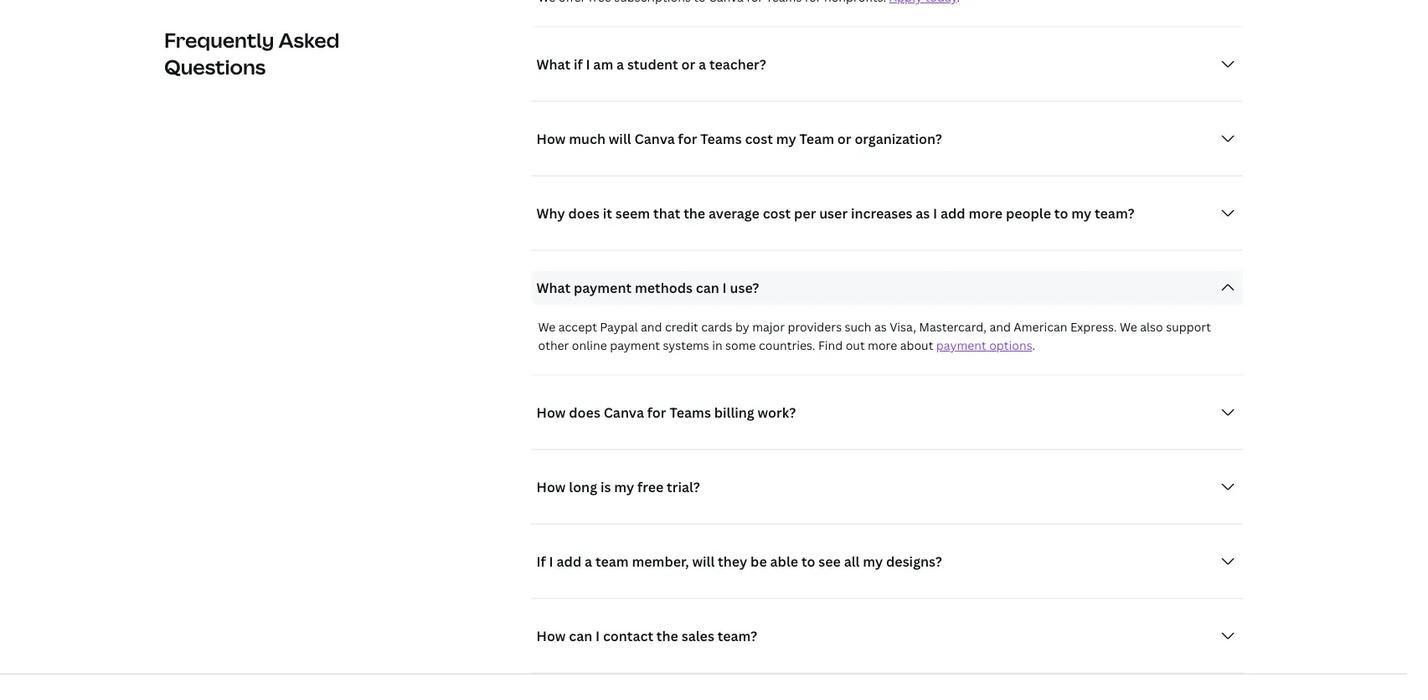 Task type: locate. For each thing, give the bounding box(es) containing it.
will
[[609, 130, 632, 148], [692, 553, 715, 571]]

for down systems
[[648, 404, 667, 422]]

0 horizontal spatial more
[[868, 338, 898, 354]]

1 horizontal spatial team?
[[1095, 204, 1135, 222]]

1 vertical spatial more
[[868, 338, 898, 354]]

team?
[[1095, 204, 1135, 222], [718, 628, 758, 646]]

providers
[[788, 320, 842, 336]]

what for what payment methods can i use?
[[537, 279, 571, 297]]

designs?
[[887, 553, 943, 571]]

to
[[1055, 204, 1069, 222], [802, 553, 816, 571]]

can left use?
[[696, 279, 720, 297]]

organization?
[[855, 130, 943, 148]]

payment options .
[[937, 338, 1036, 354]]

if i add a team member, will they be able to see all my designs? button
[[532, 546, 1244, 579]]

asked
[[279, 26, 340, 54]]

a left teacher?
[[699, 55, 706, 73]]

and left credit
[[641, 320, 662, 336]]

or right team
[[838, 130, 852, 148]]

they
[[718, 553, 748, 571]]

1 vertical spatial what
[[537, 279, 571, 297]]

0 horizontal spatial or
[[682, 55, 696, 73]]

how does canva for teams billing work?
[[537, 404, 796, 422]]

long
[[569, 478, 598, 496]]

canva up how long is my free trial?
[[604, 404, 644, 422]]

1 horizontal spatial as
[[916, 204, 930, 222]]

people
[[1006, 204, 1052, 222]]

will left the they
[[692, 553, 715, 571]]

0 horizontal spatial add
[[557, 553, 582, 571]]

can left contact
[[569, 628, 593, 646]]

mastercard,
[[920, 320, 987, 336]]

for
[[678, 130, 698, 148], [648, 404, 667, 422]]

i
[[586, 55, 590, 73], [934, 204, 938, 222], [723, 279, 727, 297], [549, 553, 554, 571], [596, 628, 600, 646]]

my left team
[[777, 130, 797, 148]]

cost left team
[[745, 130, 773, 148]]

the left sales
[[657, 628, 679, 646]]

teams
[[701, 130, 742, 148], [670, 404, 711, 422]]

2 we from the left
[[1120, 320, 1138, 336]]

we left the also
[[1120, 320, 1138, 336]]

0 vertical spatial can
[[696, 279, 720, 297]]

payment up the paypal
[[574, 279, 632, 297]]

add right increases
[[941, 204, 966, 222]]

how for how can i contact the sales team?
[[537, 628, 566, 646]]

payment
[[574, 279, 632, 297], [610, 338, 660, 354], [937, 338, 987, 354]]

as left visa,
[[875, 320, 887, 336]]

does
[[568, 204, 600, 222], [569, 404, 601, 422]]

and
[[641, 320, 662, 336], [990, 320, 1011, 336]]

why does it seem that the average cost per user increases as i add more people to my team?
[[537, 204, 1135, 222]]

online
[[572, 338, 607, 354]]

1 horizontal spatial add
[[941, 204, 966, 222]]

0 horizontal spatial for
[[648, 404, 667, 422]]

what for what if i am a student or a teacher?
[[537, 55, 571, 73]]

how left "much"
[[537, 130, 566, 148]]

does for how
[[569, 404, 601, 422]]

how for how does canva for teams billing work?
[[537, 404, 566, 422]]

1 vertical spatial will
[[692, 553, 715, 571]]

1 vertical spatial add
[[557, 553, 582, 571]]

to right people
[[1055, 204, 1069, 222]]

american
[[1014, 320, 1068, 336]]

i inside "dropdown button"
[[723, 279, 727, 297]]

is
[[601, 478, 611, 496]]

what inside what payment methods can i use? "dropdown button"
[[537, 279, 571, 297]]

will right "much"
[[609, 130, 632, 148]]

be
[[751, 553, 767, 571]]

my right is
[[614, 478, 634, 496]]

what payment methods can i use?
[[537, 279, 760, 297]]

0 vertical spatial more
[[969, 204, 1003, 222]]

a left team on the bottom left of page
[[585, 553, 593, 571]]

how inside dropdown button
[[537, 478, 566, 496]]

what inside "what if i am a student or a teacher?" dropdown button
[[537, 55, 571, 73]]

0 vertical spatial add
[[941, 204, 966, 222]]

about
[[901, 338, 934, 354]]

as right increases
[[916, 204, 930, 222]]

am
[[594, 55, 614, 73]]

more inside why does it seem that the average cost per user increases as i add more people to my team? dropdown button
[[969, 204, 1003, 222]]

1 what from the top
[[537, 55, 571, 73]]

to left see
[[802, 553, 816, 571]]

if
[[537, 553, 546, 571]]

1 horizontal spatial more
[[969, 204, 1003, 222]]

express.
[[1071, 320, 1117, 336]]

by
[[736, 320, 750, 336]]

1 vertical spatial can
[[569, 628, 593, 646]]

teams left billing
[[670, 404, 711, 422]]

if
[[574, 55, 583, 73]]

how down "other"
[[537, 404, 566, 422]]

0 vertical spatial will
[[609, 130, 632, 148]]

as
[[916, 204, 930, 222], [875, 320, 887, 336]]

a
[[617, 55, 624, 73], [699, 55, 706, 73], [585, 553, 593, 571]]

more right the out
[[868, 338, 898, 354]]

1 vertical spatial for
[[648, 404, 667, 422]]

how for how long is my free trial?
[[537, 478, 566, 496]]

1 horizontal spatial and
[[990, 320, 1011, 336]]

1 vertical spatial canva
[[604, 404, 644, 422]]

3 how from the top
[[537, 478, 566, 496]]

a right am
[[617, 55, 624, 73]]

we up "other"
[[538, 320, 556, 336]]

0 horizontal spatial team?
[[718, 628, 758, 646]]

1 horizontal spatial or
[[838, 130, 852, 148]]

contact
[[603, 628, 654, 646]]

more
[[969, 204, 1003, 222], [868, 338, 898, 354]]

for up that
[[678, 130, 698, 148]]

it
[[603, 204, 613, 222]]

0 horizontal spatial a
[[585, 553, 593, 571]]

my
[[777, 130, 797, 148], [1072, 204, 1092, 222], [614, 478, 634, 496], [863, 553, 883, 571]]

add inside if i add a team member, will they be able to see all my designs? dropdown button
[[557, 553, 582, 571]]

2 horizontal spatial a
[[699, 55, 706, 73]]

how down if
[[537, 628, 566, 646]]

much
[[569, 130, 606, 148]]

0 horizontal spatial we
[[538, 320, 556, 336]]

or right student
[[682, 55, 696, 73]]

1 vertical spatial as
[[875, 320, 887, 336]]

0 horizontal spatial to
[[802, 553, 816, 571]]

does down online
[[569, 404, 601, 422]]

how left long
[[537, 478, 566, 496]]

0 vertical spatial what
[[537, 55, 571, 73]]

can
[[696, 279, 720, 297], [569, 628, 593, 646]]

why does it seem that the average cost per user increases as i add more people to my team? button
[[532, 197, 1244, 230]]

1 vertical spatial cost
[[763, 204, 791, 222]]

what payment methods can i use? button
[[532, 272, 1244, 305]]

see
[[819, 553, 841, 571]]

does left it
[[568, 204, 600, 222]]

1 how from the top
[[537, 130, 566, 148]]

4 how from the top
[[537, 628, 566, 646]]

what left if
[[537, 55, 571, 73]]

0 vertical spatial does
[[568, 204, 600, 222]]

0 vertical spatial or
[[682, 55, 696, 73]]

can inside dropdown button
[[569, 628, 593, 646]]

2 how from the top
[[537, 404, 566, 422]]

1 horizontal spatial for
[[678, 130, 698, 148]]

0 horizontal spatial the
[[657, 628, 679, 646]]

0 horizontal spatial can
[[569, 628, 593, 646]]

payment down the paypal
[[610, 338, 660, 354]]

canva
[[635, 130, 675, 148], [604, 404, 644, 422]]

1 horizontal spatial we
[[1120, 320, 1138, 336]]

teacher?
[[710, 55, 767, 73]]

cost left per
[[763, 204, 791, 222]]

a inside if i add a team member, will they be able to see all my designs? dropdown button
[[585, 553, 593, 571]]

1 vertical spatial does
[[569, 404, 601, 422]]

0 horizontal spatial as
[[875, 320, 887, 336]]

0 vertical spatial to
[[1055, 204, 1069, 222]]

how
[[537, 130, 566, 148], [537, 404, 566, 422], [537, 478, 566, 496], [537, 628, 566, 646]]

work?
[[758, 404, 796, 422]]

and up options
[[990, 320, 1011, 336]]

1 horizontal spatial can
[[696, 279, 720, 297]]

1 horizontal spatial the
[[684, 204, 706, 222]]

or
[[682, 55, 696, 73], [838, 130, 852, 148]]

cards
[[702, 320, 733, 336]]

canva right "much"
[[635, 130, 675, 148]]

the
[[684, 204, 706, 222], [657, 628, 679, 646]]

what up accept at left top
[[537, 279, 571, 297]]

does for why
[[568, 204, 600, 222]]

add
[[941, 204, 966, 222], [557, 553, 582, 571]]

how much will canva for teams cost my team or organization? button
[[532, 122, 1244, 156]]

increases
[[851, 204, 913, 222]]

we
[[538, 320, 556, 336], [1120, 320, 1138, 336]]

systems
[[663, 338, 710, 354]]

what if i am a student or a teacher?
[[537, 55, 767, 73]]

other
[[538, 338, 569, 354]]

add right if
[[557, 553, 582, 571]]

more left people
[[969, 204, 1003, 222]]

use?
[[730, 279, 760, 297]]

1 vertical spatial or
[[838, 130, 852, 148]]

0 vertical spatial as
[[916, 204, 930, 222]]

what
[[537, 55, 571, 73], [537, 279, 571, 297]]

0 horizontal spatial and
[[641, 320, 662, 336]]

teams up average
[[701, 130, 742, 148]]

the right that
[[684, 204, 706, 222]]

2 what from the top
[[537, 279, 571, 297]]

cost
[[745, 130, 773, 148], [763, 204, 791, 222]]

in
[[712, 338, 723, 354]]

1 horizontal spatial to
[[1055, 204, 1069, 222]]



Task type: describe. For each thing, give the bounding box(es) containing it.
my right the all
[[863, 553, 883, 571]]

payment inside "dropdown button"
[[574, 279, 632, 297]]

out
[[846, 338, 865, 354]]

how can i contact the sales team? button
[[532, 620, 1244, 654]]

paypal
[[600, 320, 638, 336]]

team
[[800, 130, 835, 148]]

team
[[596, 553, 629, 571]]

why
[[537, 204, 565, 222]]

how long is my free trial?
[[537, 478, 700, 496]]

credit
[[665, 320, 699, 336]]

add inside why does it seem that the average cost per user increases as i add more people to my team? dropdown button
[[941, 204, 966, 222]]

as inside why does it seem that the average cost per user increases as i add more people to my team? dropdown button
[[916, 204, 930, 222]]

student
[[628, 55, 679, 73]]

frequently asked questions
[[164, 26, 340, 80]]

find
[[819, 338, 843, 354]]

1 we from the left
[[538, 320, 556, 336]]

payment down mastercard,
[[937, 338, 987, 354]]

can inside "dropdown button"
[[696, 279, 720, 297]]

2 and from the left
[[990, 320, 1011, 336]]

0 vertical spatial teams
[[701, 130, 742, 148]]

1 vertical spatial to
[[802, 553, 816, 571]]

or inside dropdown button
[[682, 55, 696, 73]]

trial?
[[667, 478, 700, 496]]

member,
[[632, 553, 689, 571]]

support
[[1167, 320, 1212, 336]]

as inside we accept paypal and credit cards by major providers such as visa, mastercard, and american express. we also support other online payment systems in some countries. find out more about
[[875, 320, 887, 336]]

how long is my free trial? button
[[532, 471, 1244, 504]]

how much will canva for teams cost my team or organization?
[[537, 130, 943, 148]]

payment options link
[[937, 338, 1033, 354]]

0 vertical spatial the
[[684, 204, 706, 222]]

per
[[794, 204, 817, 222]]

more inside we accept paypal and credit cards by major providers such as visa, mastercard, and american express. we also support other online payment systems in some countries. find out more about
[[868, 338, 898, 354]]

how does canva for teams billing work? button
[[532, 396, 1244, 430]]

all
[[844, 553, 860, 571]]

such
[[845, 320, 872, 336]]

0 vertical spatial canva
[[635, 130, 675, 148]]

billing
[[714, 404, 755, 422]]

1 horizontal spatial a
[[617, 55, 624, 73]]

1 horizontal spatial will
[[692, 553, 715, 571]]

1 vertical spatial teams
[[670, 404, 711, 422]]

my inside dropdown button
[[614, 478, 634, 496]]

0 vertical spatial cost
[[745, 130, 773, 148]]

1 vertical spatial the
[[657, 628, 679, 646]]

0 horizontal spatial will
[[609, 130, 632, 148]]

methods
[[635, 279, 693, 297]]

average
[[709, 204, 760, 222]]

we accept paypal and credit cards by major providers such as visa, mastercard, and american express. we also support other online payment systems in some countries. find out more about
[[538, 320, 1212, 354]]

or inside dropdown button
[[838, 130, 852, 148]]

user
[[820, 204, 848, 222]]

how can i contact the sales team?
[[537, 628, 758, 646]]

how for how much will canva for teams cost my team or organization?
[[537, 130, 566, 148]]

what if i am a student or a teacher? button
[[532, 48, 1244, 81]]

.
[[1033, 338, 1036, 354]]

countries.
[[759, 338, 816, 354]]

free
[[638, 478, 664, 496]]

some
[[726, 338, 756, 354]]

visa,
[[890, 320, 917, 336]]

my right people
[[1072, 204, 1092, 222]]

sales
[[682, 628, 715, 646]]

if i add a team member, will they be able to see all my designs?
[[537, 553, 943, 571]]

options
[[990, 338, 1033, 354]]

questions
[[164, 53, 266, 80]]

frequently
[[164, 26, 274, 54]]

seem
[[616, 204, 650, 222]]

able
[[771, 553, 799, 571]]

1 and from the left
[[641, 320, 662, 336]]

also
[[1141, 320, 1164, 336]]

payment inside we accept paypal and credit cards by major providers such as visa, mastercard, and american express. we also support other online payment systems in some countries. find out more about
[[610, 338, 660, 354]]

0 vertical spatial for
[[678, 130, 698, 148]]

that
[[654, 204, 681, 222]]

accept
[[559, 320, 597, 336]]

i inside dropdown button
[[586, 55, 590, 73]]

1 vertical spatial team?
[[718, 628, 758, 646]]

0 vertical spatial team?
[[1095, 204, 1135, 222]]

major
[[753, 320, 785, 336]]



Task type: vqa. For each thing, say whether or not it's contained in the screenshot.
STUDENT
yes



